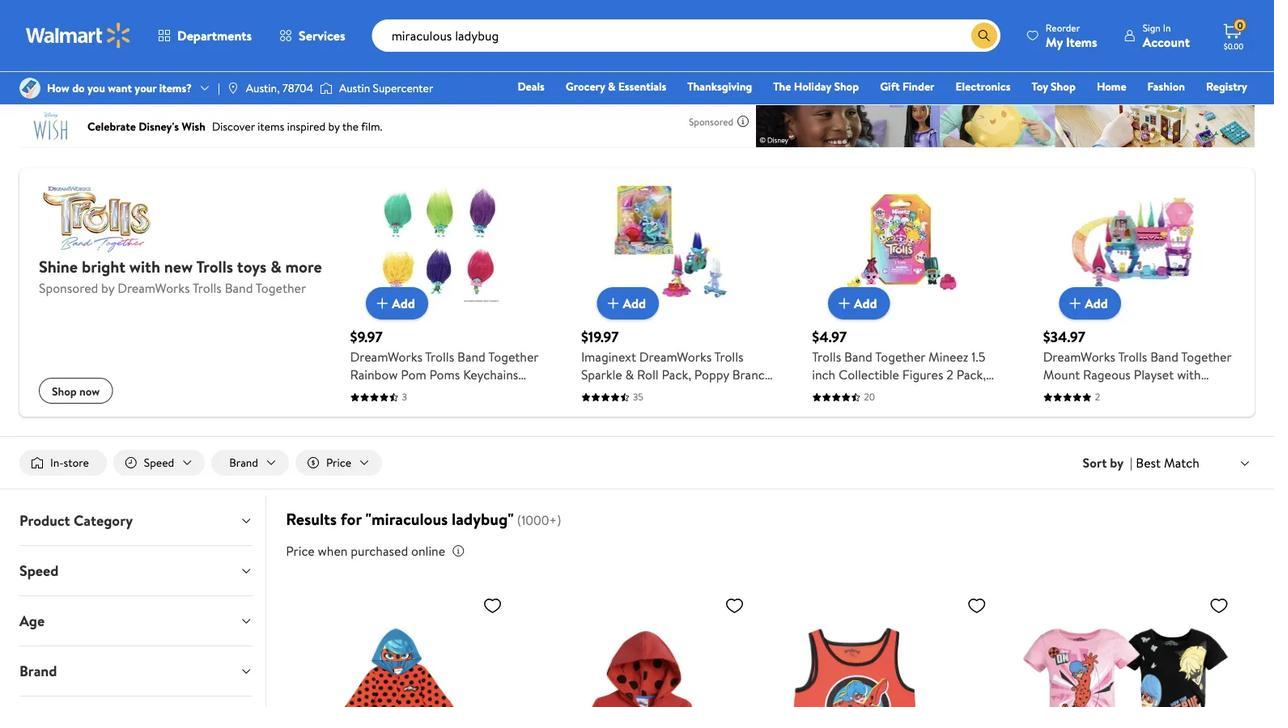 Task type: describe. For each thing, give the bounding box(es) containing it.
to
[[869, 384, 881, 402]]

"miraculous
[[366, 508, 448, 531]]

for
[[341, 508, 362, 531]]

sign
[[1143, 21, 1161, 34]]

austin,
[[246, 80, 280, 96]]

want
[[108, 80, 132, 96]]

store
[[64, 455, 89, 471]]

speed inside "sort and filter section" element
[[144, 455, 174, 471]]

with
[[129, 255, 160, 278]]

2 inside $4.97 trolls band together mineez 1.5 inch collectible figures 2 pack, 100+ figs to collect, ages 3+
[[947, 366, 954, 384]]

$34.97
[[1044, 327, 1086, 347]]

services button
[[266, 16, 359, 55]]

35
[[633, 390, 644, 404]]

sort by |
[[1083, 454, 1133, 472]]

add for $9.97
[[392, 295, 415, 312]]

home
[[1097, 79, 1127, 94]]

toy
[[1032, 79, 1049, 94]]

electronics
[[956, 79, 1011, 94]]

shop now
[[52, 383, 100, 399]]

the holiday shop
[[774, 79, 859, 94]]

sort
[[1083, 454, 1108, 472]]

0 vertical spatial brand button
[[212, 450, 289, 476]]

match
[[1165, 454, 1200, 472]]

add for $4.97
[[854, 295, 878, 312]]

price for price
[[326, 455, 352, 471]]

& inside shine bright with new trolls toys & more sponsored by dreamworks trolls band together
[[271, 255, 282, 278]]

shop inside shop now "link"
[[52, 383, 77, 399]]

when
[[318, 543, 348, 561]]

1 vertical spatial brand button
[[6, 647, 266, 697]]

best
[[1137, 454, 1162, 472]]

collectible
[[839, 366, 900, 384]]

Walmart Site-Wide search field
[[372, 19, 1001, 52]]

items
[[1067, 33, 1098, 51]]

product category button
[[6, 497, 266, 546]]

brand tab
[[6, 647, 266, 697]]

walmart+
[[1200, 101, 1248, 117]]

deals link
[[511, 78, 552, 95]]

sign in to add to favorites list, miraculous ladybug cat noir rena rouge little girls 3 pack t-shirts little kid to big kid image
[[1210, 596, 1229, 616]]

grocery & essentials link
[[559, 78, 674, 95]]

 image for austin, 78704
[[227, 82, 240, 95]]

miraculous ladybug cat noir rena rouge little girls 3 pack t-shirts little kid to big kid image
[[1016, 590, 1236, 708]]

now
[[79, 383, 100, 399]]

sign in to add to favorites list, miraculous ladybug big girls zip up hoodie toddler to big kid image
[[725, 596, 745, 616]]

registry
[[1207, 79, 1248, 94]]

grocery
[[566, 79, 606, 94]]

fashion
[[1148, 79, 1186, 94]]

$9.97
[[350, 327, 383, 347]]

gift
[[881, 79, 900, 94]]

purchased
[[351, 543, 408, 561]]

sign in to add to favorites list, miraculous ladybug little girls zip up costume pajama coverall little kid to big kid image
[[483, 596, 502, 616]]

supercenter
[[373, 80, 434, 96]]

toy shop link
[[1025, 78, 1084, 95]]

departments
[[177, 27, 252, 45]]

one
[[1124, 101, 1148, 117]]

inch
[[813, 366, 836, 384]]

1 vertical spatial 2
[[1096, 390, 1101, 404]]

price for price when purchased online
[[286, 543, 315, 561]]

add for $19.97
[[623, 295, 646, 312]]

add to cart image for $9.97
[[373, 294, 392, 313]]

results for "miraculous ladybug" (1000+)
[[286, 508, 562, 531]]

in-store button
[[19, 450, 107, 476]]

registry link
[[1200, 78, 1255, 95]]

gift finder
[[881, 79, 935, 94]]

mineez
[[929, 348, 969, 366]]

0 vertical spatial trolls
[[196, 255, 233, 278]]

essentials
[[619, 79, 667, 94]]

in-store
[[50, 455, 89, 471]]

thanksgiving
[[688, 79, 753, 94]]

age button
[[6, 597, 266, 646]]

$19.97
[[581, 327, 619, 347]]

ladybug"
[[452, 508, 514, 531]]

20
[[864, 390, 876, 404]]

pack,
[[957, 366, 987, 384]]

dreamworks trolls band together image
[[39, 181, 160, 254]]

toys
[[237, 255, 267, 278]]

100+
[[813, 384, 840, 402]]

price when purchased online
[[286, 543, 446, 561]]

miraculous ladybug little girls pajama shirt and shorts little kid to big kid image
[[774, 590, 994, 708]]

the holiday shop link
[[766, 78, 867, 95]]

thanksgiving link
[[681, 78, 760, 95]]

austin supercenter
[[339, 80, 434, 96]]

figures
[[903, 366, 944, 384]]

finder
[[903, 79, 935, 94]]

add button for $4.97
[[829, 288, 891, 320]]

dreamworks
[[118, 279, 190, 297]]

shine
[[39, 255, 78, 278]]

| inside "sort and filter section" element
[[1131, 454, 1133, 472]]

gift finder link
[[873, 78, 942, 95]]

3+
[[962, 384, 977, 402]]

ad disclaimer and feedback for skylinedisplayad image
[[737, 115, 750, 128]]

age tab
[[6, 597, 266, 646]]

(1000+)
[[517, 512, 562, 530]]

add button for $9.97
[[366, 288, 428, 320]]

you
[[88, 80, 105, 96]]

in-
[[50, 455, 64, 471]]

add to cart image for $34.97
[[1066, 294, 1086, 313]]

add button for $19.97
[[597, 288, 659, 320]]



Task type: vqa. For each thing, say whether or not it's contained in the screenshot.
Services popup button
yes



Task type: locate. For each thing, give the bounding box(es) containing it.
2 add to cart image from the left
[[835, 294, 854, 313]]

add to cart image for $4.97
[[835, 294, 854, 313]]

1 horizontal spatial  image
[[227, 82, 240, 95]]

0 horizontal spatial &
[[271, 255, 282, 278]]

band inside $4.97 trolls band together mineez 1.5 inch collectible figures 2 pack, 100+ figs to collect, ages 3+
[[845, 348, 873, 366]]

0 horizontal spatial brand
[[19, 662, 57, 682]]

miraculous ladybug little girls zip up costume pajama coverall little kid to big kid image
[[289, 590, 509, 708]]

0 vertical spatial 2
[[947, 366, 954, 384]]

2 horizontal spatial shop
[[1051, 79, 1076, 94]]

 image right '78704'
[[320, 80, 333, 96]]

add button
[[366, 288, 428, 320], [597, 288, 659, 320], [829, 288, 891, 320], [1060, 288, 1122, 320]]

0 horizontal spatial  image
[[19, 78, 40, 99]]

1 add from the left
[[392, 295, 415, 312]]

together
[[256, 279, 306, 297], [876, 348, 926, 366]]

sign in to add to favorites list, miraculous ladybug little girls pajama shirt and shorts little kid to big kid image
[[968, 596, 987, 616]]

 image for austin supercenter
[[320, 80, 333, 96]]

1 vertical spatial |
[[1131, 454, 1133, 472]]

& right toys
[[271, 255, 282, 278]]

price up for
[[326, 455, 352, 471]]

add to cart image for $19.97
[[604, 294, 623, 313]]

age
[[19, 612, 45, 632]]

speed button inside "sort and filter section" element
[[113, 450, 205, 476]]

band inside shine bright with new trolls toys & more sponsored by dreamworks trolls band together
[[225, 279, 253, 297]]

2 add from the left
[[623, 295, 646, 312]]

4 add from the left
[[1086, 295, 1109, 312]]

by inside "sort and filter section" element
[[1111, 454, 1124, 472]]

0 vertical spatial together
[[256, 279, 306, 297]]

figs
[[843, 384, 866, 402]]

2 left "pack,"
[[947, 366, 954, 384]]

in
[[1164, 21, 1171, 34]]

ages
[[931, 384, 959, 402]]

price left when at the left bottom
[[286, 543, 315, 561]]

the
[[774, 79, 792, 94]]

sponsored left ad disclaimer and feedback for skylinedisplayad image
[[689, 115, 734, 128]]

shop
[[835, 79, 859, 94], [1051, 79, 1076, 94], [52, 383, 77, 399]]

my
[[1046, 33, 1063, 51]]

1 vertical spatial price
[[286, 543, 315, 561]]

together inside $4.97 trolls band together mineez 1.5 inch collectible figures 2 pack, 100+ figs to collect, ages 3+
[[876, 348, 926, 366]]

0 horizontal spatial speed
[[19, 561, 59, 582]]

1 vertical spatial trolls
[[193, 279, 222, 297]]

4 add button from the left
[[1060, 288, 1122, 320]]

|
[[218, 80, 220, 96], [1131, 454, 1133, 472]]

78704
[[283, 80, 313, 96]]

add button up $4.97
[[829, 288, 891, 320]]

together down the more
[[256, 279, 306, 297]]

2 up sort at the right bottom of page
[[1096, 390, 1101, 404]]

add for $34.97
[[1086, 295, 1109, 312]]

band down toys
[[225, 279, 253, 297]]

add button up the $9.97
[[366, 288, 428, 320]]

one debit link
[[1117, 100, 1186, 118]]

trolls down $4.97
[[813, 348, 842, 366]]

0 vertical spatial |
[[218, 80, 220, 96]]

category
[[74, 511, 133, 531]]

sponsored down shine on the left of the page
[[39, 279, 98, 297]]

1 horizontal spatial &
[[608, 79, 616, 94]]

3
[[402, 390, 407, 404]]

band down $4.97
[[845, 348, 873, 366]]

1 add to cart image from the left
[[373, 294, 392, 313]]

1 horizontal spatial |
[[1131, 454, 1133, 472]]

shop left now
[[52, 383, 77, 399]]

add
[[392, 295, 415, 312], [623, 295, 646, 312], [854, 295, 878, 312], [1086, 295, 1109, 312]]

1 add button from the left
[[366, 288, 428, 320]]

walmart image
[[26, 23, 131, 49]]

0 vertical spatial speed
[[144, 455, 174, 471]]

1 vertical spatial speed
[[19, 561, 59, 582]]

add to cart image
[[604, 294, 623, 313], [835, 294, 854, 313]]

search icon image
[[978, 29, 991, 42]]

grocery & essentials
[[566, 79, 667, 94]]

1 horizontal spatial price
[[326, 455, 352, 471]]

1 vertical spatial &
[[271, 255, 282, 278]]

bright
[[82, 255, 126, 278]]

product
[[19, 511, 70, 531]]

toy shop
[[1032, 79, 1076, 94]]

results
[[286, 508, 337, 531]]

trolls down 'new'
[[193, 279, 222, 297]]

registry one debit
[[1124, 79, 1248, 117]]

trolls inside $4.97 trolls band together mineez 1.5 inch collectible figures 2 pack, 100+ figs to collect, ages 3+
[[813, 348, 842, 366]]

sponsored
[[689, 115, 734, 128], [39, 279, 98, 297]]

2 vertical spatial trolls
[[813, 348, 842, 366]]

0 horizontal spatial shop
[[52, 383, 77, 399]]

collect,
[[884, 384, 928, 402]]

brand for the bottom "brand" dropdown button
[[19, 662, 57, 682]]

how
[[47, 80, 69, 96]]

1 vertical spatial together
[[876, 348, 926, 366]]

price button
[[296, 450, 382, 476]]

1 horizontal spatial speed
[[144, 455, 174, 471]]

0 horizontal spatial |
[[218, 80, 220, 96]]

price inside dropdown button
[[326, 455, 352, 471]]

1 horizontal spatial add to cart image
[[1066, 294, 1086, 313]]

1 vertical spatial brand
[[19, 662, 57, 682]]

by down bright
[[101, 279, 114, 297]]

 image left how
[[19, 78, 40, 99]]

0 vertical spatial &
[[608, 79, 616, 94]]

1 horizontal spatial sponsored
[[689, 115, 734, 128]]

1 horizontal spatial band
[[845, 348, 873, 366]]

speed up product category dropdown button
[[144, 455, 174, 471]]

austin, 78704
[[246, 80, 313, 96]]

1 horizontal spatial together
[[876, 348, 926, 366]]

$4.97
[[813, 327, 847, 347]]

0 horizontal spatial band
[[225, 279, 253, 297]]

your
[[135, 80, 157, 96]]

shine bright with new trolls toys & more sponsored by dreamworks trolls band together
[[39, 255, 322, 297]]

austin
[[339, 80, 370, 96]]

0 horizontal spatial add to cart image
[[373, 294, 392, 313]]

speed button up age tab
[[6, 547, 266, 596]]

 image for how do you want your items?
[[19, 78, 40, 99]]

1 horizontal spatial by
[[1111, 454, 1124, 472]]

sort and filter section element
[[0, 437, 1275, 489]]

brand for top "brand" dropdown button
[[229, 455, 258, 471]]

2 add button from the left
[[597, 288, 659, 320]]

brand inside tab
[[19, 662, 57, 682]]

by inside shine bright with new trolls toys & more sponsored by dreamworks trolls band together
[[101, 279, 114, 297]]

speed
[[144, 455, 174, 471], [19, 561, 59, 582]]

departments button
[[144, 16, 266, 55]]

walmart+ link
[[1193, 100, 1255, 118]]

1 vertical spatial speed button
[[6, 547, 266, 596]]

add to cart image up the $9.97
[[373, 294, 392, 313]]

shop now link
[[39, 378, 113, 404]]

fashion link
[[1141, 78, 1193, 95]]

best match button
[[1133, 453, 1255, 474]]

by right sort at the right bottom of page
[[1111, 454, 1124, 472]]

deals
[[518, 79, 545, 94]]

more
[[286, 255, 322, 278]]

speed button up product category dropdown button
[[113, 450, 205, 476]]

0 vertical spatial sponsored
[[689, 115, 734, 128]]

speed down product
[[19, 561, 59, 582]]

1 vertical spatial sponsored
[[39, 279, 98, 297]]

by
[[101, 279, 114, 297], [1111, 454, 1124, 472]]

1.5
[[972, 348, 986, 366]]

2 add to cart image from the left
[[1066, 294, 1086, 313]]

add button up $34.97
[[1060, 288, 1122, 320]]

best match
[[1137, 454, 1200, 472]]

1 horizontal spatial add to cart image
[[835, 294, 854, 313]]

shop inside toy shop link
[[1051, 79, 1076, 94]]

1 horizontal spatial shop
[[835, 79, 859, 94]]

3 add button from the left
[[829, 288, 891, 320]]

online
[[411, 543, 446, 561]]

1 horizontal spatial 2
[[1096, 390, 1101, 404]]

product category
[[19, 511, 133, 531]]

speed tab
[[6, 547, 266, 596]]

| right items?
[[218, 80, 220, 96]]

& right grocery
[[608, 79, 616, 94]]

0 horizontal spatial price
[[286, 543, 315, 561]]

2 horizontal spatial  image
[[320, 80, 333, 96]]

shop right toy
[[1051, 79, 1076, 94]]

 image
[[19, 78, 40, 99], [320, 80, 333, 96], [227, 82, 240, 95]]

brand inside "sort and filter section" element
[[229, 455, 258, 471]]

trolls
[[196, 255, 233, 278], [193, 279, 222, 297], [813, 348, 842, 366]]

debit
[[1151, 101, 1179, 117]]

add button up $19.97
[[597, 288, 659, 320]]

sponsored inside shine bright with new trolls toys & more sponsored by dreamworks trolls band together
[[39, 279, 98, 297]]

product category tab
[[6, 497, 266, 546]]

0 horizontal spatial by
[[101, 279, 114, 297]]

0 vertical spatial price
[[326, 455, 352, 471]]

add button for $34.97
[[1060, 288, 1122, 320]]

do
[[72, 80, 85, 96]]

0 horizontal spatial add to cart image
[[604, 294, 623, 313]]

speed inside tab
[[19, 561, 59, 582]]

miraculous ladybug big girls zip up hoodie toddler to big kid image
[[532, 590, 751, 708]]

how do you want your items?
[[47, 80, 192, 96]]

holiday
[[794, 79, 832, 94]]

trolls right 'new'
[[196, 255, 233, 278]]

0 vertical spatial speed button
[[113, 450, 205, 476]]

0 horizontal spatial together
[[256, 279, 306, 297]]

3 add from the left
[[854, 295, 878, 312]]

1 vertical spatial band
[[845, 348, 873, 366]]

0 vertical spatial brand
[[229, 455, 258, 471]]

0 horizontal spatial sponsored
[[39, 279, 98, 297]]

 image left austin,
[[227, 82, 240, 95]]

2
[[947, 366, 954, 384], [1096, 390, 1101, 404]]

| left best
[[1131, 454, 1133, 472]]

electronics link
[[949, 78, 1018, 95]]

add to cart image up $19.97
[[604, 294, 623, 313]]

shop inside the holiday shop link
[[835, 79, 859, 94]]

add to cart image up $34.97
[[1066, 294, 1086, 313]]

add to cart image
[[373, 294, 392, 313], [1066, 294, 1086, 313]]

shop right holiday
[[835, 79, 859, 94]]

0 vertical spatial band
[[225, 279, 253, 297]]

Search search field
[[372, 19, 1001, 52]]

0
[[1238, 18, 1244, 32]]

$4.97 trolls band together mineez 1.5 inch collectible figures 2 pack, 100+ figs to collect, ages 3+
[[813, 327, 987, 402]]

1 vertical spatial by
[[1111, 454, 1124, 472]]

reorder my items
[[1046, 21, 1098, 51]]

home link
[[1090, 78, 1134, 95]]

account
[[1143, 33, 1191, 51]]

0 vertical spatial by
[[101, 279, 114, 297]]

reorder
[[1046, 21, 1081, 34]]

1 add to cart image from the left
[[604, 294, 623, 313]]

1 horizontal spatial brand
[[229, 455, 258, 471]]

together inside shine bright with new trolls toys & more sponsored by dreamworks trolls band together
[[256, 279, 306, 297]]

items?
[[159, 80, 192, 96]]

add to cart image up $4.97
[[835, 294, 854, 313]]

services
[[299, 27, 346, 45]]

0 horizontal spatial 2
[[947, 366, 954, 384]]

legal information image
[[452, 545, 465, 558]]

together up collect, at the right bottom
[[876, 348, 926, 366]]



